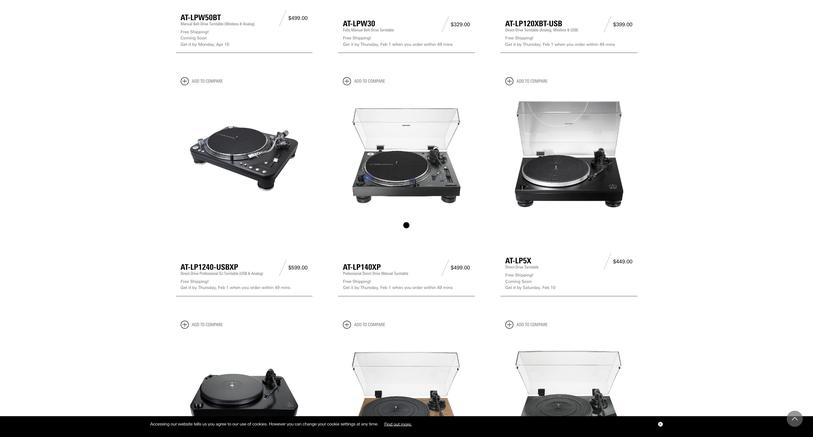Task type: describe. For each thing, give the bounding box(es) containing it.
& inside the at-lpw50bt manual belt-drive turntable (wireless & analog)
[[240, 21, 242, 26]]

compare for at lp5x image
[[530, 79, 548, 84]]

at-lp140xp professional direct drive manual turntable
[[343, 262, 408, 276]]

15
[[224, 42, 229, 47]]

belt- inside the at-lpw50bt manual belt-drive turntable (wireless & analog)
[[193, 21, 200, 26]]

1 our from the left
[[171, 422, 177, 427]]

feb inside free shipping! coming soon get it by saturday, feb 10
[[542, 285, 550, 290]]

tells
[[194, 422, 201, 427]]

to for at lp1240 usbxp image
[[200, 79, 205, 84]]

drive for at-lpw50bt
[[200, 21, 208, 26]]

manual inside 'at-lpw30 fully manual belt-drive turntable'
[[351, 28, 363, 32]]

thursday, down the (analog, at right top
[[523, 42, 542, 47]]

10
[[551, 285, 556, 290]]

find
[[384, 422, 392, 427]]

add to compare button for at lp5x image
[[505, 77, 548, 85]]

by down "lpw30" at the top left of the page
[[355, 42, 359, 47]]

add to compare button for at lpw40wn image
[[343, 321, 385, 329]]

lpw50bt
[[190, 13, 221, 22]]

divider line image for at-lpw30
[[440, 16, 451, 32]]

add for at lp7 image in the left bottom of the page
[[192, 322, 199, 327]]

direct- inside at-lp5x direct-drive turntable
[[505, 265, 516, 270]]

by inside free shipping! coming soon get it by saturday, feb 10
[[517, 285, 522, 290]]

shipping! down "direct"
[[353, 279, 371, 284]]

lp1240-
[[190, 262, 216, 272]]

free shipping! coming soon get it by saturday, feb 10
[[505, 273, 556, 290]]

to for at lpw40wn image
[[363, 322, 367, 327]]

at lp5x image
[[505, 91, 633, 218]]

divider line image for at-lp5x
[[602, 254, 613, 270]]

drive for at-lp120xbt-usb
[[516, 28, 523, 32]]

fully
[[343, 28, 350, 32]]

it down lp140xp
[[351, 285, 353, 290]]

find out more. link
[[380, 419, 417, 429]]

however
[[269, 422, 286, 427]]

any
[[361, 422, 368, 427]]

at- for lp120xbt-
[[505, 19, 515, 28]]

feb down 'at-lpw30 fully manual belt-drive turntable'
[[380, 42, 387, 47]]

at lpw40wn image
[[343, 334, 470, 437]]

out
[[394, 422, 400, 427]]

free inside free shipping! coming soon get it by saturday, feb 10
[[505, 273, 514, 278]]

add for at lpw40wn image
[[354, 322, 362, 327]]

1 down the (analog, at right top
[[551, 42, 554, 47]]

get inside free shipping! coming soon get it by saturday, feb 10
[[505, 285, 512, 290]]

at lp1240 usbxp image
[[181, 91, 308, 218]]

get inside free shipping! coming soon get it by monday, apr 15
[[181, 42, 187, 47]]

it down 'lp1240-'
[[189, 285, 191, 290]]

at-lp5x direct-drive turntable
[[505, 256, 539, 270]]

add to compare button for "at lpw50pb" image
[[505, 321, 548, 329]]

$449.00
[[613, 259, 633, 265]]

lp140xp
[[353, 262, 381, 272]]

turntable inside at-lp5x direct-drive turntable
[[524, 265, 539, 270]]

thursday, down "direct"
[[361, 285, 379, 290]]

direct- for at-lp1240-usbxp
[[181, 271, 191, 276]]

of
[[247, 422, 251, 427]]

$599.00
[[288, 265, 308, 271]]

professional inside at-lp1240-usbxp direct-drive professional dj turntable (usb & analog)
[[200, 271, 218, 276]]

at lp7 image
[[181, 334, 308, 437]]

$329.00
[[451, 21, 470, 28]]

at- for lp5x
[[505, 256, 515, 265]]

usb
[[549, 19, 562, 28]]

thursday, down 'lp1240-'
[[198, 285, 217, 290]]

analog) inside at-lp1240-usbxp direct-drive professional dj turntable (usb & analog)
[[251, 271, 263, 276]]

time.
[[369, 422, 378, 427]]

at- for lp1240-
[[181, 262, 190, 272]]

free inside free shipping! coming soon get it by monday, apr 15
[[181, 29, 189, 34]]

website
[[178, 422, 193, 427]]

feb down the (analog, at right top
[[543, 42, 550, 47]]

1 down at-lp1240-usbxp direct-drive professional dj turntable (usb & analog)
[[226, 285, 229, 290]]

belt- inside 'at-lpw30 fully manual belt-drive turntable'
[[364, 28, 371, 32]]

soon for saturday,
[[522, 279, 532, 284]]

1 down at-lp140xp professional direct drive manual turntable
[[389, 285, 391, 290]]

at- for lpw50bt
[[181, 13, 190, 22]]

shipping! down lp120xbt-
[[515, 36, 534, 40]]

it down "lpw30" at the top left of the page
[[351, 42, 353, 47]]

turntable inside at-lp1240-usbxp direct-drive professional dj turntable (usb & analog)
[[224, 271, 239, 276]]

$399.00
[[613, 21, 633, 28]]

add to compare for "at lpw50pb" image
[[517, 322, 548, 327]]

it down lp120xbt-
[[513, 42, 516, 47]]

usbxp
[[216, 262, 238, 272]]

add for at lp1240 usbxp image
[[192, 79, 199, 84]]



Task type: locate. For each thing, give the bounding box(es) containing it.
usb)
[[571, 28, 578, 32]]

& left 'usb)' in the top right of the page
[[567, 28, 570, 32]]

free shipping! coming soon get it by monday, apr 15
[[181, 29, 229, 47]]

drive for at-lp140xp
[[373, 271, 380, 276]]

0 vertical spatial coming
[[181, 36, 196, 40]]

professional left dj
[[200, 271, 218, 276]]

turntable inside 'at-lpw30 fully manual belt-drive turntable'
[[380, 28, 394, 32]]

accessing
[[150, 422, 170, 427]]

soon inside free shipping! coming soon get it by monday, apr 15
[[197, 36, 207, 40]]

coming for monday,
[[181, 36, 196, 40]]

our left website
[[171, 422, 177, 427]]

compare for at lp1240 usbxp image
[[206, 79, 223, 84]]

divider line image for at-lp120xbt-usb
[[602, 16, 613, 32]]

add to compare for at lp5x image
[[517, 79, 548, 84]]

you
[[404, 42, 411, 47], [567, 42, 574, 47], [242, 285, 249, 290], [404, 285, 411, 290], [208, 422, 215, 427], [287, 422, 294, 427]]

2 vertical spatial manual
[[381, 271, 393, 276]]

coming inside free shipping! coming soon get it by monday, apr 15
[[181, 36, 196, 40]]

$499.00 for at-lp140xp
[[451, 265, 470, 271]]

&
[[240, 21, 242, 26], [567, 28, 570, 32], [248, 271, 250, 276]]

order
[[413, 42, 423, 47], [575, 42, 585, 47], [250, 285, 260, 290], [413, 285, 423, 290]]

manual
[[181, 21, 192, 26], [351, 28, 363, 32], [381, 271, 393, 276]]

1 horizontal spatial coming
[[505, 279, 521, 284]]

shipping! down 'lp1240-'
[[190, 279, 209, 284]]

compare for "at lpw50pb" image
[[530, 322, 548, 327]]

2 our from the left
[[232, 422, 239, 427]]

1 vertical spatial &
[[567, 28, 570, 32]]

0 horizontal spatial belt-
[[193, 21, 200, 26]]

at- inside at-lp120xbt-usb direct-drive turntable (analog, wireless & usb)
[[505, 19, 515, 28]]

1 vertical spatial soon
[[522, 279, 532, 284]]

us
[[202, 422, 207, 427]]

& inside at-lp120xbt-usb direct-drive turntable (analog, wireless & usb)
[[567, 28, 570, 32]]

at-lpw30 fully manual belt-drive turntable
[[343, 19, 394, 32]]

divider line image
[[277, 10, 288, 26], [440, 16, 451, 32], [602, 16, 613, 32], [602, 254, 613, 270], [277, 260, 288, 276], [440, 260, 451, 276]]

soon inside free shipping! coming soon get it by saturday, feb 10
[[522, 279, 532, 284]]

turntable inside at-lp140xp professional direct drive manual turntable
[[394, 271, 408, 276]]

find out more.
[[384, 422, 412, 427]]

0 vertical spatial manual
[[181, 21, 192, 26]]

manual up free shipping! coming soon get it by monday, apr 15
[[181, 21, 192, 26]]

drive inside the at-lpw50bt manual belt-drive turntable (wireless & analog)
[[200, 21, 208, 26]]

0 horizontal spatial &
[[240, 21, 242, 26]]

1 horizontal spatial &
[[248, 271, 250, 276]]

& inside at-lp1240-usbxp direct-drive professional dj turntable (usb & analog)
[[248, 271, 250, 276]]

agree
[[216, 422, 226, 427]]

use
[[240, 422, 246, 427]]

our left use
[[232, 422, 239, 427]]

1 vertical spatial belt-
[[364, 28, 371, 32]]

divider line image for at-lp140xp
[[440, 260, 451, 276]]

coming down lpw50bt
[[181, 36, 196, 40]]

drive left dj
[[191, 271, 199, 276]]

& right (wireless
[[240, 21, 242, 26]]

dj
[[219, 271, 223, 276]]

$499.00
[[288, 15, 308, 21], [451, 265, 470, 271]]

drive left the (analog, at right top
[[516, 28, 523, 32]]

add to compare button for at lp7 image in the left bottom of the page
[[181, 321, 223, 329]]

compare
[[206, 79, 223, 84], [368, 79, 385, 84], [530, 79, 548, 84], [206, 322, 223, 327], [368, 322, 385, 327], [530, 322, 548, 327]]

drive inside 'at-lpw30 fully manual belt-drive turntable'
[[371, 28, 379, 32]]

at- inside at-lp5x direct-drive turntable
[[505, 256, 515, 265]]

2 horizontal spatial manual
[[381, 271, 393, 276]]

shipping! down 'at-lpw30 fully manual belt-drive turntable'
[[353, 36, 371, 40]]

compare for at lpw40wn image
[[368, 322, 385, 327]]

soon up monday,
[[197, 36, 207, 40]]

direct- for at-lp120xbt-usb
[[505, 28, 516, 32]]

soon for monday,
[[197, 36, 207, 40]]

feb left 10 on the right of the page
[[542, 285, 550, 290]]

0 vertical spatial $499.00
[[288, 15, 308, 21]]

turntable inside at-lp120xbt-usb direct-drive turntable (analog, wireless & usb)
[[524, 28, 539, 32]]

by inside free shipping! coming soon get it by monday, apr 15
[[192, 42, 197, 47]]

analog) right (wireless
[[243, 21, 255, 26]]

drive inside at-lp120xbt-usb direct-drive turntable (analog, wireless & usb)
[[516, 28, 523, 32]]

to for "at lpw50pb" image
[[525, 322, 529, 327]]

it left the saturday,
[[513, 285, 516, 290]]

0 horizontal spatial soon
[[197, 36, 207, 40]]

soon up the saturday,
[[522, 279, 532, 284]]

0 vertical spatial analog)
[[243, 21, 255, 26]]

settings
[[341, 422, 355, 427]]

add for "at lpw50pb" image
[[517, 322, 524, 327]]

turntable
[[209, 21, 224, 26], [380, 28, 394, 32], [524, 28, 539, 32], [524, 265, 539, 270], [224, 271, 239, 276], [394, 271, 408, 276]]

(usb
[[239, 271, 247, 276]]

by left the saturday,
[[517, 285, 522, 290]]

0 vertical spatial direct-
[[505, 28, 516, 32]]

drive inside at-lp1240-usbxp direct-drive professional dj turntable (usb & analog)
[[191, 271, 199, 276]]

by down 'lp1240-'
[[192, 285, 197, 290]]

add to compare
[[192, 79, 223, 84], [354, 79, 385, 84], [517, 79, 548, 84], [192, 322, 223, 327], [354, 322, 385, 327], [517, 322, 548, 327]]

divider line image for at-lpw50bt
[[277, 10, 288, 26]]

0 vertical spatial belt-
[[193, 21, 200, 26]]

divider line image for at-lp1240-usbxp
[[277, 260, 288, 276]]

at lp140xp image
[[343, 91, 470, 218]]

direct- inside at-lp120xbt-usb direct-drive turntable (analog, wireless & usb)
[[505, 28, 516, 32]]

0 horizontal spatial professional
[[200, 271, 218, 276]]

apr
[[216, 42, 223, 47]]

analog)
[[243, 21, 255, 26], [251, 271, 263, 276]]

coming for saturday,
[[505, 279, 521, 284]]

lp120xbt-
[[515, 19, 549, 28]]

49
[[437, 42, 442, 47], [600, 42, 605, 47], [275, 285, 280, 290], [437, 285, 442, 290]]

direct- inside at-lp1240-usbxp direct-drive professional dj turntable (usb & analog)
[[181, 271, 191, 276]]

professional left "direct"
[[343, 271, 362, 276]]

add to compare button for at lp1240 usbxp image
[[181, 77, 223, 85]]

1 vertical spatial $499.00
[[451, 265, 470, 271]]

cookies.
[[252, 422, 268, 427]]

shipping! inside free shipping! coming soon get it by saturday, feb 10
[[515, 273, 534, 278]]

2 vertical spatial direct-
[[181, 271, 191, 276]]

0 horizontal spatial manual
[[181, 21, 192, 26]]

2 horizontal spatial &
[[567, 28, 570, 32]]

cross image
[[659, 423, 661, 426]]

at lpw50pb image
[[505, 334, 633, 437]]

0 vertical spatial &
[[240, 21, 242, 26]]

analog) right (usb
[[251, 271, 263, 276]]

at-lp120xbt-usb direct-drive turntable (analog, wireless & usb)
[[505, 19, 578, 32]]

belt- up free shipping! coming soon get it by monday, apr 15
[[193, 21, 200, 26]]

shipping! inside free shipping! coming soon get it by monday, apr 15
[[190, 29, 209, 34]]

belt-
[[193, 21, 200, 26], [364, 28, 371, 32]]

soon
[[197, 36, 207, 40], [522, 279, 532, 284]]

2 vertical spatial &
[[248, 271, 250, 276]]

shipping!
[[190, 29, 209, 34], [353, 36, 371, 40], [515, 36, 534, 40], [515, 273, 534, 278], [190, 279, 209, 284], [353, 279, 371, 284]]

0 horizontal spatial $499.00
[[288, 15, 308, 21]]

1 vertical spatial direct-
[[505, 265, 516, 270]]

accessing our website tells us you agree to our use of cookies. however you can change your cookie settings at any time.
[[150, 422, 380, 427]]

feb down at-lp140xp professional direct drive manual turntable
[[380, 285, 387, 290]]

turntable inside the at-lpw50bt manual belt-drive turntable (wireless & analog)
[[209, 21, 224, 26]]

(analog,
[[540, 28, 552, 32]]

your
[[318, 422, 326, 427]]

it inside free shipping! coming soon get it by saturday, feb 10
[[513, 285, 516, 290]]

feb
[[380, 42, 387, 47], [543, 42, 550, 47], [218, 285, 225, 290], [380, 285, 387, 290], [542, 285, 550, 290]]

to
[[200, 79, 205, 84], [363, 79, 367, 84], [525, 79, 529, 84], [200, 322, 205, 327], [363, 322, 367, 327], [525, 322, 529, 327], [228, 422, 231, 427]]

coming down at-lp5x direct-drive turntable
[[505, 279, 521, 284]]

drive right "direct"
[[373, 271, 380, 276]]

manual right fully
[[351, 28, 363, 32]]

add to compare for at lpw40wn image
[[354, 322, 385, 327]]

feb down dj
[[218, 285, 225, 290]]

& right (usb
[[248, 271, 250, 276]]

1 vertical spatial manual
[[351, 28, 363, 32]]

by
[[192, 42, 197, 47], [355, 42, 359, 47], [517, 42, 522, 47], [192, 285, 197, 290], [355, 285, 359, 290], [517, 285, 522, 290]]

by down lp120xbt-
[[517, 42, 522, 47]]

at-
[[181, 13, 190, 22], [343, 19, 353, 28], [505, 19, 515, 28], [505, 256, 515, 265], [181, 262, 190, 272], [343, 262, 353, 272]]

drive up free shipping! coming soon get it by saturday, feb 10
[[516, 265, 523, 270]]

1 horizontal spatial manual
[[351, 28, 363, 32]]

lpw30
[[353, 19, 375, 28]]

2 professional from the left
[[343, 271, 362, 276]]

to for at lp5x image
[[525, 79, 529, 84]]

1 vertical spatial analog)
[[251, 271, 263, 276]]

drive inside at-lp140xp professional direct drive manual turntable
[[373, 271, 380, 276]]

it
[[189, 42, 191, 47], [351, 42, 353, 47], [513, 42, 516, 47], [189, 285, 191, 290], [351, 285, 353, 290], [513, 285, 516, 290]]

lp5x
[[515, 256, 531, 265]]

drive for at-lp1240-usbxp
[[191, 271, 199, 276]]

free shipping! get it by thursday, feb 1 when you order within 49 mins
[[343, 36, 453, 47], [505, 36, 615, 47], [181, 279, 290, 290], [343, 279, 453, 290]]

manual right "direct"
[[381, 271, 393, 276]]

at
[[356, 422, 360, 427]]

1 down 'at-lpw30 fully manual belt-drive turntable'
[[389, 42, 391, 47]]

at-lpw50bt manual belt-drive turntable (wireless & analog)
[[181, 13, 255, 26]]

coming inside free shipping! coming soon get it by saturday, feb 10
[[505, 279, 521, 284]]

add
[[192, 79, 199, 84], [354, 79, 362, 84], [517, 79, 524, 84], [192, 322, 199, 327], [354, 322, 362, 327], [517, 322, 524, 327]]

when
[[392, 42, 403, 47], [555, 42, 566, 47], [230, 285, 241, 290], [392, 285, 403, 290]]

add to compare for at lp7 image in the left bottom of the page
[[192, 322, 223, 327]]

compare for at lp7 image in the left bottom of the page
[[206, 322, 223, 327]]

1 professional from the left
[[200, 271, 218, 276]]

get
[[181, 42, 187, 47], [343, 42, 350, 47], [505, 42, 512, 47], [181, 285, 187, 290], [343, 285, 350, 290], [505, 285, 512, 290]]

0 vertical spatial soon
[[197, 36, 207, 40]]

drive up free shipping! coming soon get it by monday, apr 15
[[200, 21, 208, 26]]

monday,
[[198, 42, 215, 47]]

direct
[[363, 271, 372, 276]]

professional
[[200, 271, 218, 276], [343, 271, 362, 276]]

more.
[[401, 422, 412, 427]]

manual inside the at-lpw50bt manual belt-drive turntable (wireless & analog)
[[181, 21, 192, 26]]

(wireless
[[224, 21, 239, 26]]

1 horizontal spatial professional
[[343, 271, 362, 276]]

at-lp1240-usbxp direct-drive professional dj turntable (usb & analog)
[[181, 262, 263, 276]]

drive
[[200, 21, 208, 26], [371, 28, 379, 32], [516, 28, 523, 32], [516, 265, 523, 270], [191, 271, 199, 276], [373, 271, 380, 276]]

0 horizontal spatial coming
[[181, 36, 196, 40]]

thursday,
[[361, 42, 379, 47], [523, 42, 542, 47], [198, 285, 217, 290], [361, 285, 379, 290]]

it left monday,
[[189, 42, 191, 47]]

drive inside at-lp5x direct-drive turntable
[[516, 265, 523, 270]]

free
[[181, 29, 189, 34], [343, 36, 351, 40], [505, 36, 514, 40], [505, 273, 514, 278], [181, 279, 189, 284], [343, 279, 351, 284]]

shipping! up monday,
[[190, 29, 209, 34]]

cookie
[[327, 422, 340, 427]]

can
[[295, 422, 302, 427]]

add to compare button
[[181, 77, 223, 85], [343, 77, 385, 85], [505, 77, 548, 85], [181, 321, 223, 329], [343, 321, 385, 329], [505, 321, 548, 329]]

1 horizontal spatial $499.00
[[451, 265, 470, 271]]

wireless
[[553, 28, 566, 32]]

change
[[303, 422, 317, 427]]

1
[[389, 42, 391, 47], [551, 42, 554, 47], [226, 285, 229, 290], [389, 285, 391, 290]]

by left monday,
[[192, 42, 197, 47]]

at- inside at-lp140xp professional direct drive manual turntable
[[343, 262, 353, 272]]

1 horizontal spatial belt-
[[364, 28, 371, 32]]

within
[[424, 42, 436, 47], [586, 42, 598, 47], [262, 285, 274, 290], [424, 285, 436, 290]]

belt- right fully
[[364, 28, 371, 32]]

shipping! down at-lp5x direct-drive turntable
[[515, 273, 534, 278]]

add to compare for at lp1240 usbxp image
[[192, 79, 223, 84]]

add for at lp5x image
[[517, 79, 524, 84]]

drive right fully
[[371, 28, 379, 32]]

1 horizontal spatial soon
[[522, 279, 532, 284]]

0 horizontal spatial our
[[171, 422, 177, 427]]

analog) inside the at-lpw50bt manual belt-drive turntable (wireless & analog)
[[243, 21, 255, 26]]

our
[[171, 422, 177, 427], [232, 422, 239, 427]]

it inside free shipping! coming soon get it by monday, apr 15
[[189, 42, 191, 47]]

1 vertical spatial coming
[[505, 279, 521, 284]]

saturday,
[[523, 285, 541, 290]]

at- inside the at-lpw50bt manual belt-drive turntable (wireless & analog)
[[181, 13, 190, 22]]

to for at lp7 image in the left bottom of the page
[[200, 322, 205, 327]]

thursday, down 'at-lpw30 fully manual belt-drive turntable'
[[361, 42, 379, 47]]

1 horizontal spatial our
[[232, 422, 239, 427]]

arrow up image
[[792, 416, 798, 422]]

at- for lpw30
[[343, 19, 353, 28]]

at- inside 'at-lpw30 fully manual belt-drive turntable'
[[343, 19, 353, 28]]

$499.00 for at-lpw50bt
[[288, 15, 308, 21]]

professional inside at-lp140xp professional direct drive manual turntable
[[343, 271, 362, 276]]

coming
[[181, 36, 196, 40], [505, 279, 521, 284]]

mins
[[443, 42, 453, 47], [606, 42, 615, 47], [281, 285, 290, 290], [443, 285, 453, 290]]

manual inside at-lp140xp professional direct drive manual turntable
[[381, 271, 393, 276]]

at- inside at-lp1240-usbxp direct-drive professional dj turntable (usb & analog)
[[181, 262, 190, 272]]

direct-
[[505, 28, 516, 32], [505, 265, 516, 270], [181, 271, 191, 276]]

by down lp140xp
[[355, 285, 359, 290]]

at- for lp140xp
[[343, 262, 353, 272]]



Task type: vqa. For each thing, say whether or not it's contained in the screenshot.
BAND
no



